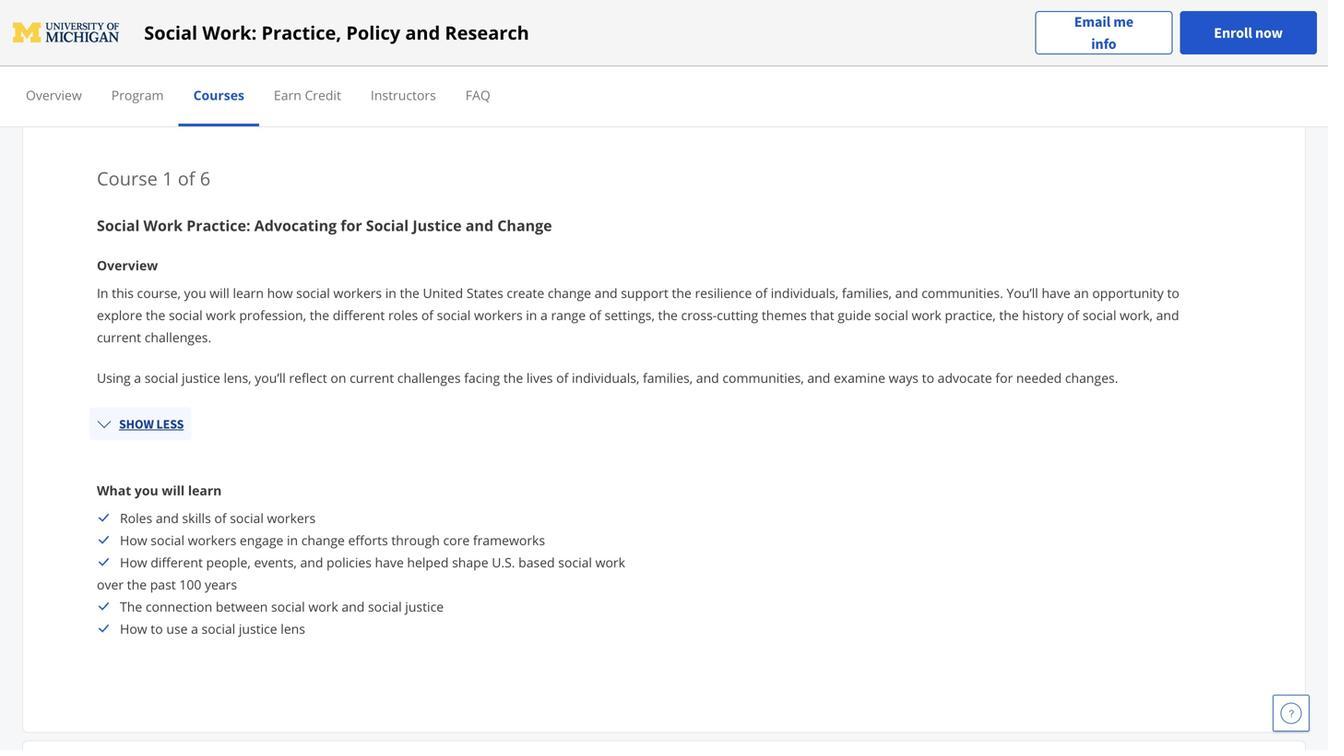 Task type: vqa. For each thing, say whether or not it's contained in the screenshot.
leftmost HAVE
yes



Task type: locate. For each thing, give the bounding box(es) containing it.
to inside in this course, you will learn how social workers in the united states create change and support the resilience of individuals, families, and communities. you'll have an opportunity to explore the social work profession, the different roles of social workers in a range of settings, the cross-cutting themes that guide social work practice, the history of social work, and current challenges.
[[1168, 284, 1180, 302]]

1 horizontal spatial will
[[210, 284, 230, 302]]

families, down in this course, you will learn how social workers in the united states create change and support the resilience of individuals, families, and communities. you'll have an opportunity to explore the social work profession, the different roles of social workers in a range of settings, the cross-cutting themes that guide social work practice, the history of social work, and current challenges.
[[643, 369, 693, 386]]

1 vertical spatial a
[[134, 369, 141, 386]]

overview link
[[26, 86, 82, 104]]

explore
[[97, 306, 142, 324]]

justice left lens,
[[182, 369, 220, 386]]

1 horizontal spatial have
[[1042, 284, 1071, 302]]

for right the advocating
[[341, 215, 362, 235]]

you'll
[[1007, 284, 1039, 302]]

0 horizontal spatial to
[[151, 620, 163, 637]]

overview inside certificate menu element
[[26, 86, 82, 104]]

this right in
[[112, 284, 134, 302]]

6 left month
[[669, 32, 682, 62]]

what
[[97, 481, 131, 499]]

work:
[[202, 20, 257, 45]]

of right range
[[589, 306, 602, 324]]

courses link
[[193, 86, 244, 104]]

2 horizontal spatial a
[[541, 306, 548, 324]]

to right opportunity
[[1168, 284, 1180, 302]]

families, inside in this course, you will learn how social workers in the united states create change and support the resilience of individuals, families, and communities. you'll have an opportunity to explore the social work profession, the different roles of social workers in a range of settings, the cross-cutting themes that guide social work practice, the history of social work, and current challenges.
[[842, 284, 892, 302]]

settings,
[[605, 306, 655, 324]]

2 vertical spatial to
[[151, 620, 163, 637]]

learn left how
[[233, 284, 264, 302]]

of right roles
[[422, 306, 434, 324]]

how down 'roles'
[[120, 531, 147, 549]]

how
[[267, 284, 293, 302]]

program
[[111, 86, 164, 104]]

change
[[548, 284, 592, 302], [302, 531, 345, 549]]

you inside in this course, you will learn how social workers in the united states create change and support the resilience of individuals, families, and communities. you'll have an opportunity to explore the social work profession, the different roles of social workers in a range of settings, the cross-cutting themes that guide social work practice, the history of social work, and current challenges.
[[184, 284, 206, 302]]

to left use
[[151, 620, 163, 637]]

1 how from the top
[[120, 531, 147, 549]]

and right policy
[[405, 20, 440, 45]]

2 how from the top
[[120, 553, 147, 571]]

1 vertical spatial will
[[162, 481, 185, 499]]

0 horizontal spatial justice
[[182, 369, 220, 386]]

you up 'roles'
[[135, 481, 158, 499]]

overview down university of michigan image
[[26, 86, 82, 104]]

0 vertical spatial how
[[120, 531, 147, 549]]

enroll now
[[1215, 24, 1284, 42]]

0 vertical spatial families,
[[842, 284, 892, 302]]

0 vertical spatial a
[[541, 306, 548, 324]]

0 vertical spatial learn
[[233, 284, 264, 302]]

in right courses
[[575, 32, 596, 62]]

advocate
[[938, 369, 993, 386]]

0 vertical spatial overview
[[26, 86, 82, 104]]

and down what you will learn
[[156, 509, 179, 527]]

workers down social work practice: advocating for social justice and change
[[334, 284, 382, 302]]

1 horizontal spatial a
[[191, 620, 198, 637]]

change up range
[[548, 284, 592, 302]]

work inside how different people, events, and policies have helped shape u.s. based social work over the past 100 years
[[596, 553, 626, 571]]

social inside how different people, events, and policies have helped shape u.s. based social work over the past 100 years
[[559, 553, 592, 571]]

have down efforts
[[375, 553, 404, 571]]

have left an
[[1042, 284, 1071, 302]]

workers
[[334, 284, 382, 302], [474, 306, 523, 324], [267, 509, 316, 527], [188, 531, 236, 549]]

2 vertical spatial justice
[[239, 620, 277, 637]]

what you will learn
[[97, 481, 222, 499]]

1 horizontal spatial learn
[[233, 284, 264, 302]]

enroll now button
[[1180, 11, 1318, 54]]

communities,
[[723, 369, 804, 386]]

the up the
[[127, 576, 147, 593]]

0 horizontal spatial you
[[135, 481, 158, 499]]

the up roles
[[400, 284, 420, 302]]

in up the events,
[[287, 531, 298, 549]]

instructors link
[[371, 86, 436, 104]]

work right based
[[596, 553, 626, 571]]

this inside in this course, you will learn how social workers in the united states create change and support the resilience of individuals, families, and communities. you'll have an opportunity to explore the social work profession, the different roles of social workers in a range of settings, the cross-cutting themes that guide social work practice, the history of social work, and current challenges.
[[112, 284, 134, 302]]

learn
[[233, 284, 264, 302], [188, 481, 222, 499]]

to right ways
[[922, 369, 935, 386]]

and
[[405, 20, 440, 45], [466, 215, 494, 235], [595, 284, 618, 302], [896, 284, 919, 302], [1157, 306, 1180, 324], [696, 369, 720, 386], [808, 369, 831, 386], [156, 509, 179, 527], [300, 553, 323, 571], [342, 598, 365, 615]]

individuals, up that
[[771, 284, 839, 302]]

1 vertical spatial change
[[302, 531, 345, 549]]

justice down the between
[[239, 620, 277, 637]]

0 horizontal spatial current
[[97, 328, 141, 346]]

a left range
[[541, 306, 548, 324]]

0 vertical spatial justice
[[182, 369, 220, 386]]

communities.
[[922, 284, 1004, 302]]

1 vertical spatial for
[[996, 369, 1013, 386]]

1 horizontal spatial this
[[602, 32, 644, 62]]

you'll
[[255, 369, 286, 386]]

how different people, events, and policies have helped shape u.s. based social work over the past 100 years
[[97, 553, 626, 593]]

of right lives
[[557, 369, 569, 386]]

justice
[[413, 215, 462, 235]]

work down how different people, events, and policies have helped shape u.s. based social work over the past 100 years at the left of the page
[[309, 598, 338, 615]]

the inside how different people, events, and policies have helped shape u.s. based social work over the past 100 years
[[127, 576, 147, 593]]

have
[[1042, 284, 1071, 302], [375, 553, 404, 571]]

for left needed
[[996, 369, 1013, 386]]

now
[[1256, 24, 1284, 42]]

6 right 1
[[200, 165, 211, 191]]

1 horizontal spatial individuals,
[[771, 284, 839, 302]]

have inside in this course, you will learn how social workers in the united states create change and support the resilience of individuals, families, and communities. you'll have an opportunity to explore the social work profession, the different roles of social workers in a range of settings, the cross-cutting themes that guide social work practice, the history of social work, and current challenges.
[[1042, 284, 1071, 302]]

how down the
[[120, 620, 147, 637]]

workers up engage
[[267, 509, 316, 527]]

and left the communities.
[[896, 284, 919, 302]]

individuals, right lives
[[572, 369, 640, 386]]

current right the on
[[350, 369, 394, 386]]

2 horizontal spatial 6
[[669, 32, 682, 62]]

based
[[519, 553, 555, 571]]

facing
[[464, 369, 500, 386]]

1 vertical spatial individuals,
[[572, 369, 640, 386]]

different
[[333, 306, 385, 324], [151, 553, 203, 571]]

current down "explore"
[[97, 328, 141, 346]]

different inside how different people, events, and policies have helped shape u.s. based social work over the past 100 years
[[151, 553, 203, 571]]

current inside in this course, you will learn how social workers in the united states create change and support the resilience of individuals, families, and communities. you'll have an opportunity to explore the social work profession, the different roles of social workers in a range of settings, the cross-cutting themes that guide social work practice, the history of social work, and current challenges.
[[97, 328, 141, 346]]

2 vertical spatial how
[[120, 620, 147, 637]]

instructors
[[371, 86, 436, 104]]

social right how
[[296, 284, 330, 302]]

research
[[445, 20, 529, 45]]

overview
[[26, 86, 82, 104], [97, 256, 158, 274]]

0 horizontal spatial have
[[375, 553, 404, 571]]

and right work,
[[1157, 306, 1180, 324]]

of right skills
[[214, 509, 227, 527]]

1 horizontal spatial families,
[[842, 284, 892, 302]]

the right profession,
[[310, 306, 330, 324]]

1 vertical spatial justice
[[405, 598, 444, 615]]

you right course,
[[184, 284, 206, 302]]

1 vertical spatial this
[[112, 284, 134, 302]]

social right based
[[559, 553, 592, 571]]

1 vertical spatial how
[[120, 553, 147, 571]]

overview up in
[[97, 256, 158, 274]]

lives
[[527, 369, 553, 386]]

how inside how different people, events, and policies have helped shape u.s. based social work over the past 100 years
[[120, 553, 147, 571]]

2 vertical spatial a
[[191, 620, 198, 637]]

1 horizontal spatial justice
[[239, 620, 277, 637]]

change up policies
[[302, 531, 345, 549]]

for
[[341, 215, 362, 235], [996, 369, 1013, 386]]

0 vertical spatial current
[[97, 328, 141, 346]]

email
[[1075, 12, 1111, 31]]

1 horizontal spatial overview
[[97, 256, 158, 274]]

0 horizontal spatial will
[[162, 481, 185, 499]]

the
[[400, 284, 420, 302], [672, 284, 692, 302], [146, 306, 166, 324], [310, 306, 330, 324], [658, 306, 678, 324], [1000, 306, 1019, 324], [504, 369, 523, 386], [127, 576, 147, 593]]

0 horizontal spatial social
[[97, 215, 140, 235]]

and down how different people, events, and policies have helped shape u.s. based social work over the past 100 years at the left of the page
[[342, 598, 365, 615]]

social down how different people, events, and policies have helped shape u.s. based social work over the past 100 years at the left of the page
[[368, 598, 402, 615]]

earn
[[274, 86, 302, 104]]

1 horizontal spatial you
[[184, 284, 206, 302]]

0 vertical spatial for
[[341, 215, 362, 235]]

different left roles
[[333, 306, 385, 324]]

1 horizontal spatial different
[[333, 306, 385, 324]]

engage
[[240, 531, 284, 549]]

1 vertical spatial different
[[151, 553, 203, 571]]

united
[[423, 284, 463, 302]]

0 horizontal spatial different
[[151, 553, 203, 571]]

families, up guide
[[842, 284, 892, 302]]

1 vertical spatial current
[[350, 369, 394, 386]]

different up 100
[[151, 553, 203, 571]]

changes.
[[1066, 369, 1119, 386]]

the up cross-
[[672, 284, 692, 302]]

0 horizontal spatial overview
[[26, 86, 82, 104]]

support
[[621, 284, 669, 302]]

and down how social workers engage in change efforts through core frameworks
[[300, 553, 323, 571]]

1 horizontal spatial social
[[144, 20, 198, 45]]

individuals, inside in this course, you will learn how social workers in the united states create change and support the resilience of individuals, families, and communities. you'll have an opportunity to explore the social work profession, the different roles of social workers in a range of settings, the cross-cutting themes that guide social work practice, the history of social work, and current challenges.
[[771, 284, 839, 302]]

0 vertical spatial individuals,
[[771, 284, 839, 302]]

events,
[[254, 553, 297, 571]]

justice down helped
[[405, 598, 444, 615]]

a right use
[[191, 620, 198, 637]]

0 vertical spatial this
[[602, 32, 644, 62]]

0 vertical spatial you
[[184, 284, 206, 302]]

program link
[[111, 86, 164, 104]]

the left cross-
[[658, 306, 678, 324]]

social down an
[[1083, 306, 1117, 324]]

0 horizontal spatial for
[[341, 215, 362, 235]]

1 horizontal spatial change
[[548, 284, 592, 302]]

0 vertical spatial will
[[210, 284, 230, 302]]

show less button
[[90, 407, 191, 440]]

this left 4-
[[602, 32, 644, 62]]

1 vertical spatial learn
[[188, 481, 222, 499]]

0 horizontal spatial this
[[112, 284, 134, 302]]

0 vertical spatial have
[[1042, 284, 1071, 302]]

1 horizontal spatial to
[[922, 369, 935, 386]]

u.s.
[[492, 553, 515, 571]]

1 vertical spatial you
[[135, 481, 158, 499]]

2 horizontal spatial to
[[1168, 284, 1180, 302]]

social left 'work:'
[[144, 20, 198, 45]]

learn up skills
[[188, 481, 222, 499]]

of right 1
[[178, 165, 195, 191]]

6
[[466, 32, 478, 62], [669, 32, 682, 62], [200, 165, 211, 191]]

social
[[144, 20, 198, 45], [97, 215, 140, 235], [366, 215, 409, 235]]

0 vertical spatial different
[[333, 306, 385, 324]]

different inside in this course, you will learn how social workers in the united states create change and support the resilience of individuals, families, and communities. you'll have an opportunity to explore the social work profession, the different roles of social workers in a range of settings, the cross-cutting themes that guide social work practice, the history of social work, and current challenges.
[[333, 306, 385, 324]]

1 vertical spatial have
[[375, 553, 404, 571]]

the down you'll on the right top
[[1000, 306, 1019, 324]]

through
[[392, 531, 440, 549]]

1 vertical spatial families,
[[643, 369, 693, 386]]

opportunity
[[1093, 284, 1164, 302]]

you
[[184, 284, 206, 302], [135, 481, 158, 499]]

a
[[541, 306, 548, 324], [134, 369, 141, 386], [191, 620, 198, 637]]

6 up faq link
[[466, 32, 478, 62]]

will left how
[[210, 284, 230, 302]]

info
[[1092, 35, 1117, 53]]

cutting
[[717, 306, 759, 324]]

how up "over"
[[120, 553, 147, 571]]

0 vertical spatial change
[[548, 284, 592, 302]]

0 vertical spatial to
[[1168, 284, 1180, 302]]

in
[[575, 32, 596, 62], [385, 284, 397, 302], [526, 306, 537, 324], [287, 531, 298, 549]]

work down the communities.
[[912, 306, 942, 324]]

roles
[[120, 509, 152, 527]]

earn credit link
[[274, 86, 341, 104]]

workers down roles and skills of social workers
[[188, 531, 236, 549]]

how for different
[[120, 553, 147, 571]]

will up skills
[[162, 481, 185, 499]]

3 how from the top
[[120, 620, 147, 637]]

1
[[162, 165, 173, 191]]

current
[[97, 328, 141, 346], [350, 369, 394, 386]]

learn inside in this course, you will learn how social workers in the united states create change and support the resilience of individuals, families, and communities. you'll have an opportunity to explore the social work profession, the different roles of social workers in a range of settings, the cross-cutting themes that guide social work practice, the history of social work, and current challenges.
[[233, 284, 264, 302]]

social left justice
[[366, 215, 409, 235]]

social left work
[[97, 215, 140, 235]]

past
[[150, 576, 176, 593]]

in this course, you will learn how social workers in the united states create change and support the resilience of individuals, families, and communities. you'll have an opportunity to explore the social work profession, the different roles of social workers in a range of settings, the cross-cutting themes that guide social work practice, the history of social work, and current challenges.
[[97, 284, 1180, 346]]

0 horizontal spatial learn
[[188, 481, 222, 499]]

this
[[602, 32, 644, 62], [112, 284, 134, 302]]

practice,
[[262, 20, 342, 45]]

a right using
[[134, 369, 141, 386]]

families,
[[842, 284, 892, 302], [643, 369, 693, 386]]



Task type: describe. For each thing, give the bounding box(es) containing it.
social down skills
[[151, 531, 185, 549]]

lens,
[[224, 369, 252, 386]]

examine
[[834, 369, 886, 386]]

states
[[467, 284, 504, 302]]

practice:
[[187, 215, 251, 235]]

social for social work practice: advocating for social justice and change
[[97, 215, 140, 235]]

core
[[443, 531, 470, 549]]

1 vertical spatial to
[[922, 369, 935, 386]]

university of michigan image
[[11, 18, 122, 48]]

show less
[[119, 415, 184, 432]]

1 vertical spatial overview
[[97, 256, 158, 274]]

social work practice: advocating for social justice and change
[[97, 215, 552, 235]]

reflect
[[289, 369, 327, 386]]

over
[[97, 576, 124, 593]]

of up themes
[[756, 284, 768, 302]]

the connection between social work and social justice
[[120, 598, 444, 615]]

0 horizontal spatial change
[[302, 531, 345, 549]]

practice,
[[945, 306, 996, 324]]

frameworks
[[473, 531, 545, 549]]

course
[[97, 165, 158, 191]]

using
[[97, 369, 131, 386]]

skills
[[182, 509, 211, 527]]

how to use a social justice lens
[[120, 620, 305, 637]]

1 horizontal spatial 6
[[466, 32, 478, 62]]

a inside in this course, you will learn how social workers in the united states create change and support the resilience of individuals, families, and communities. you'll have an opportunity to explore the social work profession, the different roles of social workers in a range of settings, the cross-cutting themes that guide social work practice, the history of social work, and current challenges.
[[541, 306, 548, 324]]

1 horizontal spatial for
[[996, 369, 1013, 386]]

show
[[119, 415, 154, 432]]

years
[[205, 576, 237, 593]]

4-
[[649, 32, 669, 62]]

work
[[144, 215, 183, 235]]

cross-
[[682, 306, 717, 324]]

the down course,
[[146, 306, 166, 324]]

using a social justice lens, you'll reflect on current challenges facing the lives of individuals, families, and communities, and examine ways to advocate for needed changes.
[[97, 369, 1119, 386]]

in up roles
[[385, 284, 397, 302]]

of down an
[[1068, 306, 1080, 324]]

needed
[[1017, 369, 1062, 386]]

6 courses in this 4-6 month program
[[466, 32, 863, 62]]

0 horizontal spatial a
[[134, 369, 141, 386]]

range
[[551, 306, 586, 324]]

change inside in this course, you will learn how social workers in the united states create change and support the resilience of individuals, families, and communities. you'll have an opportunity to explore the social work profession, the different roles of social workers in a range of settings, the cross-cutting themes that guide social work practice, the history of social work, and current challenges.
[[548, 284, 592, 302]]

0 horizontal spatial individuals,
[[572, 369, 640, 386]]

people,
[[206, 553, 251, 571]]

social for social work: practice, policy and research
[[144, 20, 198, 45]]

social up lens
[[271, 598, 305, 615]]

have inside how different people, events, and policies have helped shape u.s. based social work over the past 100 years
[[375, 553, 404, 571]]

the
[[120, 598, 142, 615]]

change
[[498, 215, 552, 235]]

certificate menu element
[[11, 66, 1318, 126]]

roles and skills of social workers
[[120, 509, 316, 527]]

how social workers engage in change efforts through core frameworks
[[120, 531, 545, 549]]

faq link
[[466, 86, 491, 104]]

and left examine
[[808, 369, 831, 386]]

how for social
[[120, 531, 147, 549]]

and left communities,
[[696, 369, 720, 386]]

social work: practice, policy and research
[[144, 20, 529, 45]]

policies
[[327, 553, 372, 571]]

themes
[[762, 306, 807, 324]]

month
[[688, 32, 762, 62]]

100
[[179, 576, 201, 593]]

social down challenges. in the left top of the page
[[145, 369, 178, 386]]

and up 'settings,'
[[595, 284, 618, 302]]

work up challenges. in the left top of the page
[[206, 306, 236, 324]]

will inside in this course, you will learn how social workers in the united states create change and support the resilience of individuals, families, and communities. you'll have an opportunity to explore the social work profession, the different roles of social workers in a range of settings, the cross-cutting themes that guide social work practice, the history of social work, and current challenges.
[[210, 284, 230, 302]]

me
[[1114, 12, 1134, 31]]

efforts
[[348, 531, 388, 549]]

shape
[[452, 553, 489, 571]]

and right justice
[[466, 215, 494, 235]]

social up challenges. in the left top of the page
[[169, 306, 203, 324]]

social down united
[[437, 306, 471, 324]]

resilience
[[695, 284, 752, 302]]

faq
[[466, 86, 491, 104]]

email me info
[[1075, 12, 1134, 53]]

policy
[[346, 20, 401, 45]]

work,
[[1120, 306, 1153, 324]]

workers down states
[[474, 306, 523, 324]]

challenges.
[[145, 328, 212, 346]]

ways
[[889, 369, 919, 386]]

less
[[156, 415, 184, 432]]

profession,
[[239, 306, 306, 324]]

on
[[331, 369, 346, 386]]

2 horizontal spatial justice
[[405, 598, 444, 615]]

in
[[97, 284, 108, 302]]

how for to
[[120, 620, 147, 637]]

2 horizontal spatial social
[[366, 215, 409, 235]]

guide
[[838, 306, 872, 324]]

use
[[166, 620, 188, 637]]

enroll
[[1215, 24, 1253, 42]]

history
[[1023, 306, 1064, 324]]

that
[[811, 306, 835, 324]]

0 horizontal spatial 6
[[200, 165, 211, 191]]

courses
[[484, 32, 569, 62]]

the left lives
[[504, 369, 523, 386]]

social down the between
[[202, 620, 235, 637]]

email me info button
[[1036, 11, 1173, 55]]

between
[[216, 598, 268, 615]]

1 horizontal spatial current
[[350, 369, 394, 386]]

program
[[768, 32, 863, 62]]

credit
[[305, 86, 341, 104]]

earn credit
[[274, 86, 341, 104]]

courses
[[193, 86, 244, 104]]

0 horizontal spatial families,
[[643, 369, 693, 386]]

social right guide
[[875, 306, 909, 324]]

social up engage
[[230, 509, 264, 527]]

advocating
[[254, 215, 337, 235]]

course 1 of 6
[[97, 165, 211, 191]]

helped
[[407, 553, 449, 571]]

and inside how different people, events, and policies have helped shape u.s. based social work over the past 100 years
[[300, 553, 323, 571]]

course,
[[137, 284, 181, 302]]

help center image
[[1281, 702, 1303, 724]]

in down create
[[526, 306, 537, 324]]

roles
[[388, 306, 418, 324]]

create
[[507, 284, 545, 302]]

challenges
[[398, 369, 461, 386]]



